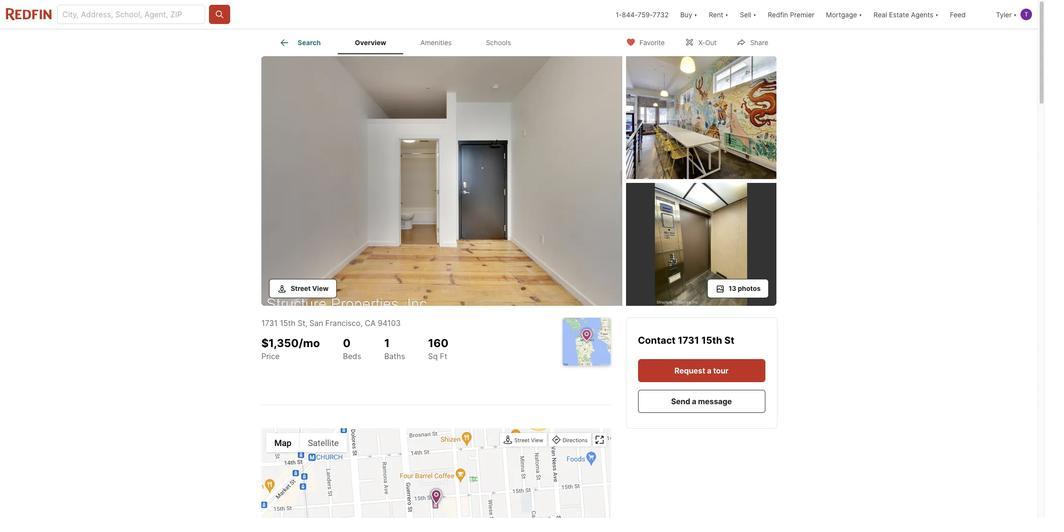 Task type: vqa. For each thing, say whether or not it's contained in the screenshot.
NEED
no



Task type: describe. For each thing, give the bounding box(es) containing it.
1
[[384, 337, 390, 350]]

844-
[[622, 10, 638, 19]]

search link
[[279, 37, 321, 49]]

favorite button
[[618, 32, 673, 52]]

x-out button
[[677, 32, 725, 52]]

feed button
[[945, 0, 991, 29]]

mortgage ▾
[[826, 10, 862, 19]]

sell ▾
[[740, 10, 757, 19]]

13 photos
[[729, 285, 761, 293]]

real estate agents ▾ link
[[874, 0, 939, 29]]

94103
[[378, 319, 401, 328]]

rent ▾
[[709, 10, 729, 19]]

$1,350
[[262, 337, 299, 350]]

amenities
[[421, 39, 452, 47]]

redfin
[[768, 10, 788, 19]]

overview
[[355, 39, 386, 47]]

13
[[729, 285, 737, 293]]

estate
[[889, 10, 910, 19]]

mortgage ▾ button
[[821, 0, 868, 29]]

baths
[[384, 352, 405, 361]]

message
[[699, 397, 733, 407]]

price
[[262, 352, 280, 361]]

sell
[[740, 10, 752, 19]]

1-844-759-7732 link
[[616, 10, 669, 19]]

1 , from the left
[[306, 319, 308, 328]]

map button
[[266, 434, 300, 453]]

▾ for rent ▾
[[726, 10, 729, 19]]

photos
[[738, 285, 761, 293]]

0 vertical spatial street view
[[291, 285, 329, 293]]

x-
[[699, 38, 706, 46]]

menu bar containing map
[[266, 434, 347, 453]]

1 baths
[[384, 337, 405, 361]]

amenities tab
[[404, 31, 469, 54]]

160 sq ft
[[428, 337, 449, 361]]

satellite
[[308, 438, 339, 448]]

map entry image
[[563, 318, 611, 366]]

schools tab
[[469, 31, 528, 54]]

mortgage ▾ button
[[826, 0, 862, 29]]

tab list containing search
[[262, 29, 536, 54]]

buy ▾
[[681, 10, 698, 19]]

view for the right street view button
[[531, 437, 544, 444]]

▾ for buy ▾
[[694, 10, 698, 19]]

1 horizontal spatial 1731
[[678, 335, 700, 347]]

agents
[[911, 10, 934, 19]]

rent ▾ button
[[703, 0, 734, 29]]

map region
[[244, 378, 613, 519]]

x-out
[[699, 38, 717, 46]]

street for the right street view button
[[515, 437, 530, 444]]

160
[[428, 337, 449, 350]]

1731 15th st , san francisco , ca 94103
[[262, 319, 401, 328]]

City, Address, School, Agent, ZIP search field
[[57, 5, 205, 24]]

schools
[[486, 39, 511, 47]]

$1,350 /mo price
[[262, 337, 320, 361]]

sq
[[428, 352, 438, 361]]

map
[[274, 438, 292, 448]]

7732
[[653, 10, 669, 19]]

share
[[751, 38, 769, 46]]

ca
[[365, 319, 376, 328]]

1 horizontal spatial 15th
[[702, 335, 723, 347]]

overview tab
[[338, 31, 404, 54]]

contact
[[638, 335, 676, 347]]

▾ for sell ▾
[[754, 10, 757, 19]]

real estate agents ▾ button
[[868, 0, 945, 29]]

rent ▾ button
[[709, 0, 729, 29]]



Task type: locate. For each thing, give the bounding box(es) containing it.
0 vertical spatial view
[[312, 285, 329, 293]]

1 vertical spatial 15th
[[702, 335, 723, 347]]

out
[[706, 38, 717, 46]]

favorite
[[640, 38, 665, 46]]

street view button up san
[[269, 279, 337, 299]]

buy ▾ button
[[681, 0, 698, 29]]

a inside button
[[708, 366, 712, 376]]

1731
[[262, 319, 278, 328], [678, 335, 700, 347]]

1 vertical spatial st
[[725, 335, 735, 347]]

st up tour
[[725, 335, 735, 347]]

view
[[312, 285, 329, 293], [531, 437, 544, 444]]

759-
[[638, 10, 653, 19]]

francisco
[[326, 319, 361, 328]]

2 ▾ from the left
[[726, 10, 729, 19]]

▾
[[694, 10, 698, 19], [726, 10, 729, 19], [754, 10, 757, 19], [859, 10, 862, 19], [936, 10, 939, 19], [1014, 10, 1017, 19]]

▾ right sell
[[754, 10, 757, 19]]

street
[[291, 285, 311, 293], [515, 437, 530, 444]]

0 horizontal spatial ,
[[306, 319, 308, 328]]

1-844-759-7732
[[616, 10, 669, 19]]

0 horizontal spatial street
[[291, 285, 311, 293]]

buy ▾ button
[[675, 0, 703, 29]]

15th
[[280, 319, 296, 328], [702, 335, 723, 347]]

submit search image
[[215, 10, 224, 19]]

15th up $1,350
[[280, 319, 296, 328]]

directions button
[[550, 435, 590, 448]]

beds
[[343, 352, 361, 361]]

0 beds
[[343, 337, 361, 361]]

share button
[[729, 32, 777, 52]]

real
[[874, 10, 888, 19]]

1 vertical spatial 1731
[[678, 335, 700, 347]]

a for send
[[693, 397, 697, 407]]

▾ left user photo
[[1014, 10, 1017, 19]]

▾ for tyler ▾
[[1014, 10, 1017, 19]]

/mo
[[299, 337, 320, 350]]

1 horizontal spatial street
[[515, 437, 530, 444]]

▾ right rent
[[726, 10, 729, 19]]

a
[[708, 366, 712, 376], [693, 397, 697, 407]]

2 , from the left
[[361, 319, 363, 328]]

0 horizontal spatial 1731
[[262, 319, 278, 328]]

feed
[[950, 10, 966, 19]]

1 vertical spatial a
[[693, 397, 697, 407]]

sell ▾ button
[[734, 0, 762, 29]]

view for topmost street view button
[[312, 285, 329, 293]]

request a tour
[[675, 366, 729, 376]]

4 ▾ from the left
[[859, 10, 862, 19]]

directions
[[563, 437, 588, 444]]

street view button
[[269, 279, 337, 299], [502, 435, 546, 448]]

contact 1731 15th st
[[638, 335, 735, 347]]

a inside button
[[693, 397, 697, 407]]

satellite button
[[300, 434, 347, 453]]

ft
[[440, 352, 447, 361]]

1 horizontal spatial street view button
[[502, 435, 546, 448]]

street left directions button
[[515, 437, 530, 444]]

tyler ▾
[[997, 10, 1017, 19]]

tyler
[[997, 10, 1012, 19]]

send
[[672, 397, 691, 407]]

0 vertical spatial street view button
[[269, 279, 337, 299]]

0 vertical spatial st
[[298, 319, 306, 328]]

0 horizontal spatial 15th
[[280, 319, 296, 328]]

send a message
[[672, 397, 733, 407]]

buy
[[681, 10, 693, 19]]

rent
[[709, 10, 724, 19]]

, left ca
[[361, 319, 363, 328]]

image image
[[262, 56, 623, 306], [626, 56, 777, 179], [626, 183, 777, 306]]

sell ▾ button
[[740, 0, 757, 29]]

a right send
[[693, 397, 697, 407]]

premier
[[790, 10, 815, 19]]

0 horizontal spatial st
[[298, 319, 306, 328]]

5 ▾ from the left
[[936, 10, 939, 19]]

menu bar
[[266, 434, 347, 453]]

0 vertical spatial 15th
[[280, 319, 296, 328]]

1 vertical spatial street view
[[515, 437, 544, 444]]

a left tour
[[708, 366, 712, 376]]

street view button left directions button
[[502, 435, 546, 448]]

0 horizontal spatial view
[[312, 285, 329, 293]]

real estate agents ▾
[[874, 10, 939, 19]]

user photo image
[[1021, 9, 1033, 20]]

3 ▾ from the left
[[754, 10, 757, 19]]

a for request
[[708, 366, 712, 376]]

search
[[298, 39, 321, 47]]

street for topmost street view button
[[291, 285, 311, 293]]

1 vertical spatial street view button
[[502, 435, 546, 448]]

▾ right "buy"
[[694, 10, 698, 19]]

st left san
[[298, 319, 306, 328]]

1-
[[616, 10, 622, 19]]

▾ right the mortgage
[[859, 10, 862, 19]]

1 horizontal spatial view
[[531, 437, 544, 444]]

▾ inside real estate agents ▾ link
[[936, 10, 939, 19]]

▾ inside sell ▾ dropdown button
[[754, 10, 757, 19]]

15th up tour
[[702, 335, 723, 347]]

0 horizontal spatial street view
[[291, 285, 329, 293]]

0 horizontal spatial a
[[693, 397, 697, 407]]

request a tour button
[[638, 360, 766, 383]]

0
[[343, 337, 351, 350]]

▾ right agents
[[936, 10, 939, 19]]

street view up san
[[291, 285, 329, 293]]

request
[[675, 366, 706, 376]]

mortgage
[[826, 10, 857, 19]]

0 vertical spatial a
[[708, 366, 712, 376]]

street view left directions button
[[515, 437, 544, 444]]

▾ inside buy ▾ dropdown button
[[694, 10, 698, 19]]

redfin premier button
[[762, 0, 821, 29]]

,
[[306, 319, 308, 328], [361, 319, 363, 328]]

1 horizontal spatial st
[[725, 335, 735, 347]]

view left directions button
[[531, 437, 544, 444]]

1 ▾ from the left
[[694, 10, 698, 19]]

tab list
[[262, 29, 536, 54]]

1 horizontal spatial street view
[[515, 437, 544, 444]]

6 ▾ from the left
[[1014, 10, 1017, 19]]

, left san
[[306, 319, 308, 328]]

▾ for mortgage ▾
[[859, 10, 862, 19]]

redfin premier
[[768, 10, 815, 19]]

0 vertical spatial 1731
[[262, 319, 278, 328]]

13 photos button
[[707, 279, 769, 299]]

street view
[[291, 285, 329, 293], [515, 437, 544, 444]]

1731 up request
[[678, 335, 700, 347]]

san
[[310, 319, 323, 328]]

▾ inside mortgage ▾ dropdown button
[[859, 10, 862, 19]]

1 vertical spatial view
[[531, 437, 544, 444]]

street up san
[[291, 285, 311, 293]]

▾ inside rent ▾ dropdown button
[[726, 10, 729, 19]]

1 horizontal spatial a
[[708, 366, 712, 376]]

tour
[[714, 366, 729, 376]]

view up san
[[312, 285, 329, 293]]

st
[[298, 319, 306, 328], [725, 335, 735, 347]]

0 horizontal spatial street view button
[[269, 279, 337, 299]]

send a message button
[[638, 390, 766, 413]]

1 horizontal spatial ,
[[361, 319, 363, 328]]

1 vertical spatial street
[[515, 437, 530, 444]]

1731 up $1,350
[[262, 319, 278, 328]]

0 vertical spatial street
[[291, 285, 311, 293]]



